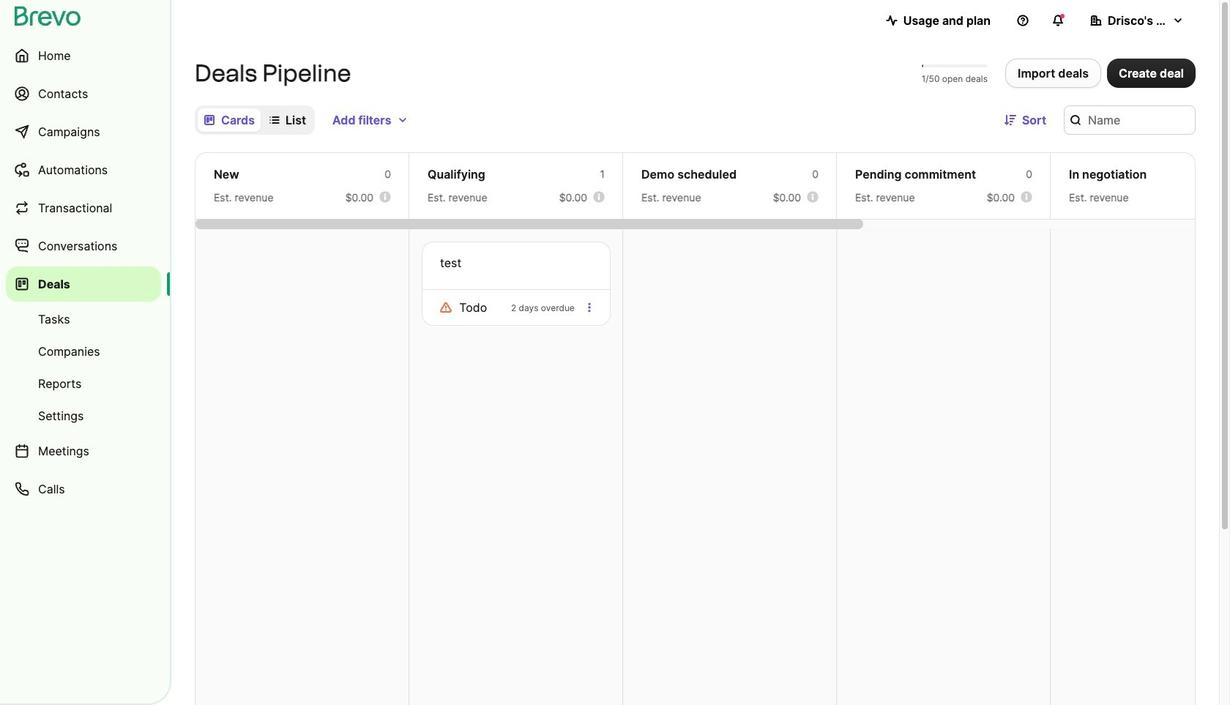 Task type: vqa. For each thing, say whether or not it's contained in the screenshot.
The Enterprise
no



Task type: describe. For each thing, give the bounding box(es) containing it.
Name search field
[[1064, 105, 1196, 135]]



Task type: locate. For each thing, give the bounding box(es) containing it.
progress bar
[[922, 64, 988, 67]]



